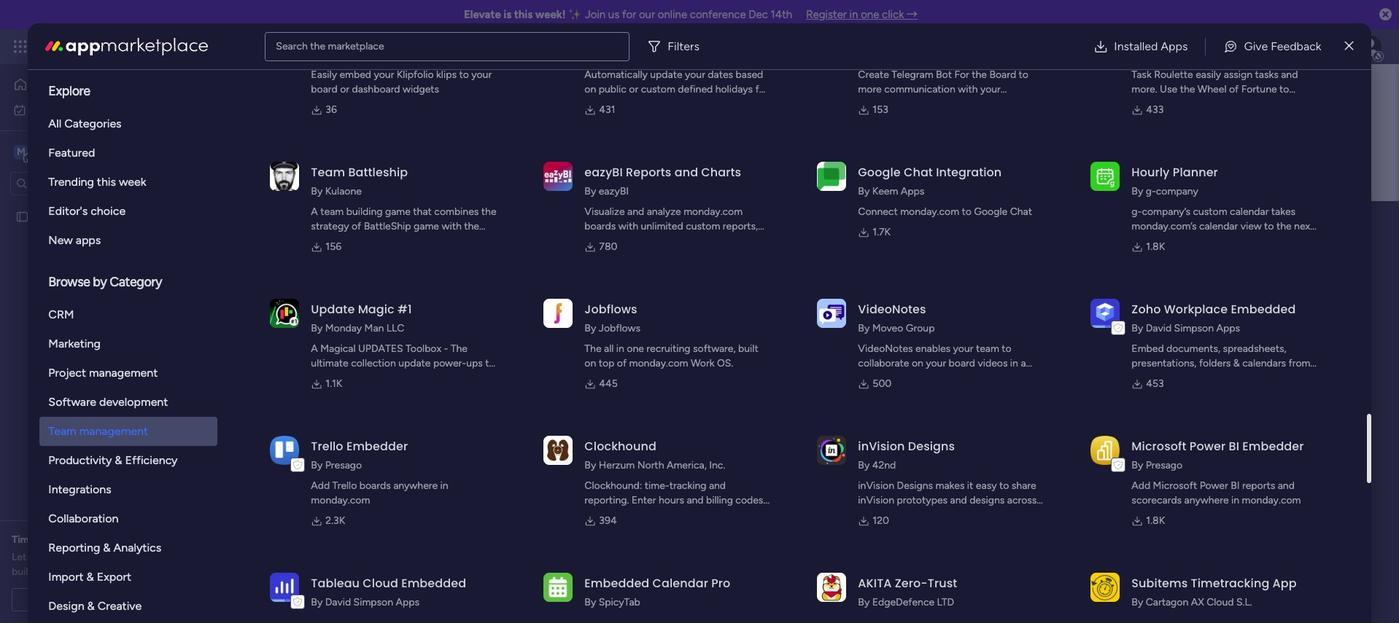 Task type: locate. For each thing, give the bounding box(es) containing it.
your up dashboard
[[374, 69, 394, 81]]

by down update
[[311, 323, 323, 335]]

1 vertical spatial from
[[585, 509, 607, 522]]

or
[[340, 83, 350, 96], [629, 83, 639, 96], [656, 509, 665, 522]]

1 horizontal spatial update
[[650, 69, 683, 81]]

0 vertical spatial g-
[[1146, 185, 1157, 198]]

cloud down timetracking
[[1207, 597, 1234, 609]]

the right for
[[972, 69, 987, 81]]

2 horizontal spatial boards
[[585, 220, 616, 233]]

designs for invision designs by 42nd
[[908, 439, 955, 455]]

feedback
[[1271, 39, 1322, 53]]

from down reporting.
[[585, 509, 607, 522]]

monday.com down reports
[[1243, 495, 1302, 507]]

1 horizontal spatial work
[[118, 38, 144, 55]]

1 horizontal spatial presago
[[1146, 460, 1183, 472]]

0 vertical spatial google
[[859, 164, 901, 181]]

1 vertical spatial bi
[[1231, 480, 1240, 493]]

0 vertical spatial jobflows
[[585, 301, 638, 318]]

0 horizontal spatial anywhere
[[393, 480, 438, 493]]

work inside button
[[49, 103, 71, 116]]

search everything image
[[1276, 39, 1290, 54]]

roulette
[[1155, 69, 1194, 81]]

and left analyze
[[628, 206, 645, 218]]

view inside g-company's custom calendar takes monday.com's calendar view to the next level.
[[1241, 220, 1262, 233]]

0 vertical spatial microsoft
[[1132, 439, 1187, 455]]

invision
[[859, 439, 905, 455], [859, 480, 895, 493], [859, 495, 895, 507]]

1 embedder from the left
[[347, 439, 408, 455]]

on inside automatically update your dates based on public or custom defined holidays for users in your account
[[585, 83, 596, 96]]

for inside create telegram bot for the board to more communication with your customer and for more interactive with board with admin
[[924, 98, 937, 110]]

dates
[[708, 69, 734, 81]]

0 vertical spatial our
[[639, 8, 655, 21]]

app logo image
[[270, 162, 299, 191], [544, 162, 573, 191], [818, 162, 847, 191], [1091, 162, 1121, 191], [270, 299, 299, 328], [544, 299, 573, 328], [818, 299, 847, 328], [1091, 299, 1121, 328], [270, 436, 299, 466], [544, 436, 573, 465], [818, 436, 847, 465], [1091, 436, 1121, 465], [270, 573, 299, 603], [544, 573, 573, 603], [818, 573, 847, 603], [1091, 573, 1121, 603]]

app logo image for invision designs
[[818, 436, 847, 465]]

designs for invision designs makes it easy to share invision prototypes and designs across your organization.
[[897, 480, 934, 493]]

workplace up "documents,"
[[1165, 301, 1228, 318]]

review up what on the bottom left of the page
[[100, 534, 132, 547]]

0 horizontal spatial main workspace
[[34, 145, 120, 159]]

register
[[807, 8, 847, 21]]

&
[[616, 235, 622, 247], [1234, 358, 1241, 370], [115, 454, 122, 468], [103, 542, 111, 555], [86, 571, 94, 585], [87, 600, 95, 614]]

main right workspace icon
[[34, 145, 59, 159]]

the left 'all'
[[585, 343, 602, 355]]

0 vertical spatial trello
[[311, 439, 343, 455]]

0 vertical spatial david
[[1146, 323, 1172, 335]]

1 the from the left
[[451, 343, 468, 355]]

by down subitems on the right of page
[[1132, 597, 1144, 609]]

team down software
[[48, 425, 76, 439]]

magic!
[[407, 372, 438, 385]]

app logo image for videonotes
[[818, 299, 847, 328]]

game down that on the left top
[[414, 220, 439, 233]]

a right pick
[[1199, 98, 1204, 110]]

monday.com up 2.3k at the left of page
[[311, 495, 370, 507]]

new
[[48, 234, 73, 247]]

with down visualize
[[619, 220, 639, 233]]

0 horizontal spatial google
[[859, 164, 901, 181]]

2 presago from the left
[[1146, 460, 1183, 472]]

our up the so
[[29, 552, 44, 564]]

david inside the zoho workplace embedded by david simpson apps
[[1146, 323, 1172, 335]]

1 horizontal spatial the
[[585, 343, 602, 355]]

42nd
[[873, 460, 896, 472]]

ax
[[1192, 597, 1205, 609]]

combines
[[434, 206, 479, 218]]

easily
[[311, 69, 337, 81]]

the inside the all in one recruiting software, built on top of monday.com work os.
[[585, 343, 602, 355]]

trending this week
[[48, 175, 146, 189]]

1.1k
[[326, 378, 343, 390]]

built down the let
[[12, 566, 32, 579]]

0 vertical spatial more
[[859, 83, 882, 96]]

team for battleship
[[311, 164, 345, 181]]

for up admin
[[924, 98, 937, 110]]

0 vertical spatial from
[[1289, 358, 1311, 370]]

our left online
[[639, 8, 655, 21]]

1 invision from the top
[[859, 439, 905, 455]]

power down microsoft power bi embedder by presago
[[1200, 480, 1229, 493]]

productivity
[[48, 454, 112, 468]]

add microsoft power bi reports and scorecards anywhere in monday.com
[[1132, 480, 1302, 507]]

your inside 'invision designs makes it easy to share invision prototypes and designs across your organization.'
[[859, 509, 879, 522]]

0 vertical spatial cloud
[[363, 576, 398, 593]]

0 vertical spatial simpson
[[1175, 323, 1214, 335]]

embedded inside the zoho workplace embedded by david simpson apps
[[1232, 301, 1296, 318]]

1 zoho from the top
[[1132, 301, 1162, 318]]

designs inside 'invision designs makes it easy to share invision prototypes and designs across your organization.'
[[897, 480, 934, 493]]

or inside easily embed your klipfolio klips to your board or dashboard widgets
[[340, 83, 350, 96]]

across
[[1008, 495, 1037, 507]]

more down create
[[859, 83, 882, 96]]

0 vertical spatial one
[[861, 8, 880, 21]]

1 horizontal spatial team
[[311, 164, 345, 181]]

by inside microsoft power bi embedder by presago
[[1132, 460, 1144, 472]]

embedded for workplace
[[1232, 301, 1296, 318]]

monday
[[325, 323, 362, 335]]

a inside videonotes enables your team to collaborate on your board videos in a new and efficient way.
[[1021, 358, 1027, 370]]

custom left the reports,
[[686, 220, 721, 233]]

for inside automatically update your dates based on public or custom defined holidays for users in your account
[[756, 83, 769, 96]]

2 vertical spatial boards
[[360, 480, 391, 493]]

on left top
[[585, 358, 596, 370]]

david down the tableau at the left bottom
[[325, 597, 351, 609]]

a for update magic #1
[[311, 343, 318, 355]]

1 vertical spatial cloud
[[1207, 597, 1234, 609]]

the up pick
[[1181, 83, 1196, 96]]

and inside create telegram bot for the board to more communication with your customer and for more interactive with board with admin
[[905, 98, 921, 110]]

1 horizontal spatial custom
[[686, 220, 721, 233]]

view down enter on the left bottom of page
[[632, 509, 653, 522]]

1 vertical spatial one
[[627, 343, 644, 355]]

north
[[638, 460, 664, 472]]

update magic #1 by monday man llc
[[311, 301, 412, 335]]

1 vertical spatial main workspace
[[364, 207, 552, 239]]

export
[[97, 571, 131, 585]]

0 vertical spatial bi
[[1229, 439, 1240, 455]]

1 add from the left
[[311, 480, 330, 493]]

software development
[[48, 396, 168, 409]]

level.
[[1132, 235, 1155, 247]]

& right folders
[[1234, 358, 1241, 370]]

0 vertical spatial zoho
[[1132, 301, 1162, 318]]

and down the collaborate
[[880, 372, 897, 385]]

1 horizontal spatial built
[[739, 343, 759, 355]]

one right 'all'
[[627, 343, 644, 355]]

integrations
[[48, 483, 111, 497]]

app logo image for akita zero-trust
[[818, 573, 847, 603]]

monday work management
[[65, 38, 227, 55]]

workspace image
[[14, 144, 28, 160]]

for down based
[[756, 83, 769, 96]]

1 vertical spatial designs
[[897, 480, 934, 493]]

in inside videonotes enables your team to collaborate on your board videos in a new and efficient way.
[[1011, 358, 1019, 370]]

to inside create telegram bot for the board to more communication with your customer and for more interactive with board with admin
[[1019, 69, 1029, 81]]

david up embed
[[1146, 323, 1172, 335]]

select product image
[[13, 39, 28, 54]]

videonotes
[[859, 301, 927, 318], [859, 343, 913, 355]]

1 horizontal spatial google
[[975, 206, 1008, 218]]

bi up add microsoft power bi reports and scorecards anywhere in monday.com
[[1229, 439, 1240, 455]]

1 vertical spatial boards
[[315, 294, 351, 308]]

team inside team battleship by kulaone
[[311, 164, 345, 181]]

2 invision from the top
[[859, 480, 895, 493]]

board up "way."
[[949, 358, 976, 370]]

board down customer
[[859, 112, 885, 125]]

invision up 120
[[859, 495, 895, 507]]

by up visualize
[[585, 185, 596, 198]]

zoho up embed
[[1132, 301, 1162, 318]]

add for microsoft
[[1132, 480, 1151, 493]]

by inside akita zero-trust by edgedefence ltd
[[859, 597, 870, 609]]

new apps
[[48, 234, 101, 247]]

team inside videonotes enables your team to collaborate on your board videos in a new and efficient way.
[[976, 343, 1000, 355]]

simpson inside the zoho workplace embedded by david simpson apps
[[1175, 323, 1214, 335]]

built right software,
[[739, 343, 759, 355]]

option
[[0, 204, 186, 207]]

0 vertical spatial game
[[385, 206, 411, 218]]

toolbox
[[406, 343, 442, 355]]

easy
[[976, 480, 997, 493]]

your down ultimate
[[338, 372, 358, 385]]

1 horizontal spatial view
[[1241, 220, 1262, 233]]

your right klips
[[472, 69, 492, 81]]

2 videonotes from the top
[[859, 343, 913, 355]]

this right is
[[514, 8, 533, 21]]

custom up 'account'
[[641, 83, 676, 96]]

1.8k down monday.com's
[[1147, 241, 1166, 253]]

a inside task roulette easily assign tasks and more. use the wheel of fortune to randomly pick a team member.
[[1199, 98, 1204, 110]]

work right monday
[[118, 38, 144, 55]]

0 vertical spatial this
[[514, 8, 533, 21]]

1 horizontal spatial embedded
[[585, 576, 650, 593]]

embedded calendar pro by spicytab
[[585, 576, 731, 609]]

or down the "hours"
[[656, 509, 665, 522]]

to
[[459, 69, 469, 81], [1019, 69, 1029, 81], [1280, 83, 1290, 96], [962, 206, 972, 218], [1265, 220, 1275, 233], [1002, 343, 1012, 355], [485, 358, 495, 370], [1000, 480, 1010, 493]]

0 horizontal spatial built
[[12, 566, 32, 579]]

0 horizontal spatial add
[[311, 480, 330, 493]]

1 horizontal spatial main
[[364, 207, 420, 239]]

by inside team battleship by kulaone
[[311, 185, 323, 198]]

0 horizontal spatial simpson
[[354, 597, 393, 609]]

for inside time for an expert review let our experts review what you've built so far. free of charge
[[37, 534, 51, 547]]

custom inside g-company's custom calendar takes monday.com's calendar view to the next level.
[[1194, 206, 1228, 218]]

us
[[609, 8, 620, 21]]

your left 'organization.'
[[859, 509, 879, 522]]

simpson up "documents,"
[[1175, 323, 1214, 335]]

presago up add trello boards anywhere in monday.com
[[325, 460, 362, 472]]

power inside add microsoft power bi reports and scorecards anywhere in monday.com
[[1200, 480, 1229, 493]]

videonotes for videonotes by moveo group
[[859, 301, 927, 318]]

1 vertical spatial view
[[632, 509, 653, 522]]

embedded inside embedded calendar pro by spicytab
[[585, 576, 650, 593]]

1 vertical spatial built
[[12, 566, 32, 579]]

one
[[861, 8, 880, 21], [627, 343, 644, 355]]

team inside task roulette easily assign tasks and more. use the wheel of fortune to randomly pick a team member.
[[1206, 98, 1230, 110]]

filters button
[[642, 32, 711, 61]]

2 vertical spatial custom
[[686, 220, 721, 233]]

team
[[311, 164, 345, 181], [48, 425, 76, 439]]

by left herzum
[[585, 460, 596, 472]]

1 vertical spatial a
[[311, 343, 318, 355]]

app logo image for subitems timetracking app
[[1091, 573, 1121, 603]]

reports,
[[723, 220, 758, 233]]

1 horizontal spatial g-
[[1146, 185, 1157, 198]]

& for creative
[[87, 600, 95, 614]]

boards up 'charts'
[[585, 220, 616, 233]]

tasks
[[1256, 69, 1279, 81]]

team up videos
[[976, 343, 1000, 355]]

a inside button
[[93, 594, 98, 606]]

2 the from the left
[[585, 343, 602, 355]]

0 horizontal spatial cloud
[[363, 576, 398, 593]]

1 horizontal spatial david
[[1146, 323, 1172, 335]]

add trello boards anywhere in monday.com
[[311, 480, 449, 507]]

to right klips
[[459, 69, 469, 81]]

view left "next"
[[1241, 220, 1262, 233]]

kulaone
[[325, 185, 362, 198]]

designs inside invision designs by 42nd
[[908, 439, 955, 455]]

1 vertical spatial trello
[[332, 480, 357, 493]]

with down for
[[958, 83, 978, 96]]

board inside easily embed your klipfolio klips to your board or dashboard widgets
[[311, 83, 338, 96]]

test inside "link"
[[300, 363, 319, 376]]

by inside "google chat integration by keem apps"
[[859, 185, 870, 198]]

microsoft power bi embedder by presago
[[1132, 439, 1305, 472]]

on up efficient
[[912, 358, 924, 370]]

a up strategy
[[311, 206, 318, 218]]

main inside workspace selection element
[[34, 145, 59, 159]]

efficiency
[[125, 454, 178, 468]]

and inside 'invision designs makes it easy to share invision prototypes and designs across your organization.'
[[951, 495, 968, 507]]

1 vertical spatial custom
[[1194, 206, 1228, 218]]

0 vertical spatial chat
[[904, 164, 933, 181]]

& left what on the bottom left of the page
[[103, 542, 111, 555]]

0 horizontal spatial david
[[325, 597, 351, 609]]

microsoft inside add microsoft power bi reports and scorecards anywhere in monday.com
[[1154, 480, 1198, 493]]

customer
[[859, 98, 902, 110]]

simpson inside tableau cloud embedded by david simpson apps
[[354, 597, 393, 609]]

account
[[645, 98, 683, 110]]

recently
[[436, 329, 474, 342]]

workplace inside the zoho workplace embedded by david simpson apps
[[1165, 301, 1228, 318]]

the inside g-company's custom calendar takes monday.com's calendar view to the next level.
[[1277, 220, 1292, 233]]

and right tasks
[[1282, 69, 1299, 81]]

add inside add trello boards anywhere in monday.com
[[311, 480, 330, 493]]

1 horizontal spatial chat
[[1011, 206, 1033, 218]]

elevate
[[464, 8, 501, 21]]

2 zoho from the top
[[1132, 372, 1156, 385]]

and inside videonotes enables your team to collaborate on your board videos in a new and efficient way.
[[880, 372, 897, 385]]

my
[[32, 103, 46, 116]]

main down battleship
[[364, 207, 420, 239]]

calendar left takes
[[1231, 206, 1269, 218]]

presago inside trello embedder by presago
[[325, 460, 362, 472]]

enter
[[632, 495, 656, 507]]

videonotes inside videonotes enables your team to collaborate on your board videos in a new and efficient way.
[[859, 343, 913, 355]]

boards inside visualize and analyze monday.com boards with unlimited custom reports, charts & dashboards.
[[585, 220, 616, 233]]

keem
[[873, 185, 899, 198]]

zoho inside the zoho workplace embedded by david simpson apps
[[1132, 301, 1162, 318]]

2 vertical spatial a
[[93, 594, 98, 606]]

by up test "link"
[[585, 323, 596, 335]]

with inside a team building game that combines the strategy of battleship game with the goals of your team board
[[442, 220, 462, 233]]

boards
[[275, 329, 307, 342]]

& inside visualize and analyze monday.com boards with unlimited custom reports, charts & dashboards.
[[616, 235, 622, 247]]

workspace selection element
[[14, 143, 122, 162]]

game up battleship
[[385, 206, 411, 218]]

0 vertical spatial workplace
[[1165, 301, 1228, 318]]

1 a from the top
[[311, 206, 318, 218]]

1 vertical spatial this
[[97, 175, 116, 189]]

2 embedder from the left
[[1243, 439, 1305, 455]]

apps inside button
[[1161, 39, 1188, 53]]

anywhere down trello embedder by presago
[[393, 480, 438, 493]]

or right public in the left top of the page
[[629, 83, 639, 96]]

0 vertical spatial test
[[34, 211, 54, 223]]

trello down "1.1k" on the bottom left of the page
[[311, 439, 343, 455]]

more down bot
[[940, 98, 963, 110]]

0 horizontal spatial our
[[29, 552, 44, 564]]

0 horizontal spatial g-
[[1132, 206, 1142, 218]]

and inside visualize and analyze monday.com boards with unlimited custom reports, charts & dashboards.
[[628, 206, 645, 218]]

that
[[413, 206, 432, 218]]

0 horizontal spatial chat
[[904, 164, 933, 181]]

1 vertical spatial power
[[1200, 480, 1229, 493]]

add to favorites image
[[943, 362, 957, 376]]

holidays
[[716, 83, 753, 96]]

reporting
[[48, 542, 100, 555]]

give feedback button
[[1213, 32, 1334, 61]]

by up add trello boards anywhere in monday.com
[[311, 460, 323, 472]]

0 vertical spatial main
[[34, 145, 59, 159]]

software,
[[693, 343, 736, 355]]

marketplace
[[328, 40, 384, 52]]

work up 'all'
[[49, 103, 71, 116]]

1 presago from the left
[[325, 460, 362, 472]]

dashboards
[[329, 329, 382, 342]]

notifications image
[[1144, 39, 1158, 54]]

defined
[[678, 83, 713, 96]]

bi left reports
[[1231, 480, 1240, 493]]

apps inside tableau cloud embedded by david simpson apps
[[396, 597, 420, 609]]

0 vertical spatial built
[[739, 343, 759, 355]]

simpson for workplace
[[1175, 323, 1214, 335]]

zoho down presentations,
[[1132, 372, 1156, 385]]

0 horizontal spatial embedder
[[347, 439, 408, 455]]

apps
[[76, 234, 101, 247]]

browse
[[48, 274, 90, 290]]

conference
[[690, 8, 746, 21]]

zoho
[[1132, 301, 1162, 318], [1132, 372, 1156, 385]]

the right search
[[310, 40, 326, 52]]

2 a from the top
[[311, 343, 318, 355]]

2 horizontal spatial or
[[656, 509, 665, 522]]

0 vertical spatial main workspace
[[34, 145, 120, 159]]

2 add from the left
[[1132, 480, 1151, 493]]

you've
[[141, 552, 170, 564]]

boards inside add trello boards anywhere in monday.com
[[360, 480, 391, 493]]

by down the tableau at the left bottom
[[311, 597, 323, 609]]

member.
[[1232, 98, 1272, 110]]

home button
[[9, 73, 157, 96]]

power up add microsoft power bi reports and scorecards anywhere in monday.com
[[1190, 439, 1226, 455]]

cloud inside tableau cloud embedded by david simpson apps
[[363, 576, 398, 593]]

1 horizontal spatial one
[[861, 8, 880, 21]]

to inside easily embed your klipfolio klips to your board or dashboard widgets
[[459, 69, 469, 81]]

to right fortune
[[1280, 83, 1290, 96]]

and up billing at the bottom of the page
[[709, 480, 726, 493]]

to inside 'invision designs makes it easy to share invision prototypes and designs across your organization.'
[[1000, 480, 1010, 493]]

documents,
[[1167, 343, 1221, 355]]

1 vertical spatial workplace
[[1159, 372, 1207, 385]]

a inside a team building game that combines the strategy of battleship game with the goals of your team board
[[311, 206, 318, 218]]

bot
[[936, 69, 952, 81]]

custom inside automatically update your dates based on public or custom defined holidays for users in your account
[[641, 83, 676, 96]]

1 horizontal spatial this
[[487, 329, 503, 342]]

a right videos
[[1021, 358, 1027, 370]]

1 1.8k from the top
[[1147, 241, 1166, 253]]

brad klo image
[[1359, 35, 1382, 58]]

0 vertical spatial designs
[[908, 439, 955, 455]]

eazybi reports and charts by eazybi
[[585, 164, 742, 198]]

custom inside visualize and analyze monday.com boards with unlimited custom reports, charts & dashboards.
[[686, 220, 721, 233]]

a for team battleship
[[311, 206, 318, 218]]

google
[[859, 164, 901, 181], [975, 206, 1008, 218]]

0 vertical spatial work
[[118, 38, 144, 55]]

by up embed
[[1132, 323, 1144, 335]]

or inside automatically update your dates based on public or custom defined holidays for users in your account
[[629, 83, 639, 96]]

and left charts
[[675, 164, 699, 181]]

431
[[599, 104, 616, 116]]

2 1.8k from the top
[[1147, 515, 1166, 528]]

by left the spicytab
[[585, 597, 596, 609]]

custom
[[641, 83, 676, 96], [1194, 206, 1228, 218], [686, 220, 721, 233]]

Search in workspace field
[[31, 175, 122, 192]]

llc
[[387, 323, 405, 335]]

strategy
[[311, 220, 349, 233]]

0 vertical spatial a
[[311, 206, 318, 218]]

help
[[1288, 587, 1314, 602]]

embedded
[[1232, 301, 1296, 318], [402, 576, 466, 593], [585, 576, 650, 593]]

1 vertical spatial test
[[300, 363, 319, 376]]

team down the wheel
[[1206, 98, 1230, 110]]

1 vertical spatial a
[[1021, 358, 1027, 370]]

public board image
[[15, 210, 29, 224]]

review up import & export at the left of the page
[[83, 552, 113, 564]]

add inside add microsoft power bi reports and scorecards anywhere in monday.com
[[1132, 480, 1151, 493]]

ultimate
[[311, 358, 349, 370]]

120
[[873, 515, 890, 528]]

easily
[[1196, 69, 1222, 81]]

0 horizontal spatial team
[[48, 425, 76, 439]]

or down embed
[[340, 83, 350, 96]]

0 horizontal spatial this
[[97, 175, 116, 189]]

an
[[53, 534, 65, 547]]

1 vertical spatial invision
[[859, 480, 895, 493]]

power
[[1190, 439, 1226, 455], [1200, 480, 1229, 493]]

1 videonotes from the top
[[859, 301, 927, 318]]

your up 'interactive' on the right of page
[[981, 83, 1001, 96]]

and down communication
[[905, 98, 921, 110]]

→
[[907, 8, 918, 21]]

1 vertical spatial microsoft
[[1154, 480, 1198, 493]]

presago up the scorecards
[[1146, 460, 1183, 472]]

akita
[[859, 576, 892, 593]]

1 vertical spatial work
[[49, 103, 71, 116]]

jobflows
[[585, 301, 638, 318], [599, 323, 641, 335]]

this right recently
[[487, 329, 503, 342]]

1 horizontal spatial or
[[629, 83, 639, 96]]

the inside create telegram bot for the board to more communication with your customer and for more interactive with board with admin
[[972, 69, 987, 81]]

board inside create telegram bot for the board to more communication with your customer and for more interactive with board with admin
[[859, 112, 885, 125]]

1 vertical spatial google
[[975, 206, 1008, 218]]

1 vertical spatial videonotes
[[859, 343, 913, 355]]

0 horizontal spatial the
[[451, 343, 468, 355]]

1 vertical spatial update
[[399, 358, 431, 370]]

2 horizontal spatial custom
[[1194, 206, 1228, 218]]

1.8k for hourly
[[1147, 241, 1166, 253]]

from
[[1289, 358, 1311, 370], [585, 509, 607, 522]]

1 horizontal spatial test
[[300, 363, 319, 376]]

0 vertical spatial anywhere
[[393, 480, 438, 493]]

the right the combines
[[482, 206, 497, 218]]

& right 'charts'
[[616, 235, 622, 247]]

one inside the all in one recruiting software, built on top of monday.com work os.
[[627, 343, 644, 355]]

a inside a magical updates toolbox - the ultimate collection update power-ups to make your updates... magic!
[[311, 343, 318, 355]]

add up 2.3k at the left of page
[[311, 480, 330, 493]]

1 vertical spatial simpson
[[354, 597, 393, 609]]

1 horizontal spatial game
[[414, 220, 439, 233]]

update inside a magical updates toolbox - the ultimate collection update power-ups to make your updates... magic!
[[399, 358, 431, 370]]

randomly
[[1132, 98, 1175, 110]]

management for team management
[[79, 425, 148, 439]]

videonotes up "moveo"
[[859, 301, 927, 318]]

apps inside "google chat integration by keem apps"
[[901, 185, 925, 198]]

team up kulaone
[[311, 164, 345, 181]]

organization.
[[881, 509, 940, 522]]



Task type: describe. For each thing, give the bounding box(es) containing it.
g- inside hourly planner by g-company
[[1146, 185, 1157, 198]]

by
[[93, 274, 107, 290]]

and inside task roulette easily assign tasks and more. use the wheel of fortune to randomly pick a team member.
[[1282, 69, 1299, 81]]

chat inside "google chat integration by keem apps"
[[904, 164, 933, 181]]

collaborate
[[859, 358, 910, 370]]

36
[[326, 104, 337, 116]]

by inside tableau cloud embedded by david simpson apps
[[311, 597, 323, 609]]

dashboards.
[[625, 235, 680, 247]]

1 vertical spatial jobflows
[[599, 323, 641, 335]]

& for export
[[86, 571, 94, 585]]

fortune
[[1242, 83, 1278, 96]]

prototypes
[[897, 495, 948, 507]]

your up defined
[[685, 69, 706, 81]]

create telegram bot for the board to more communication with your customer and for more interactive with board with admin
[[859, 69, 1037, 125]]

free
[[65, 566, 85, 579]]

monday.com down "google chat integration by keem apps"
[[901, 206, 960, 218]]

editor's
[[48, 204, 88, 218]]

invite members image
[[1208, 39, 1222, 54]]

billing
[[706, 495, 733, 507]]

1 vertical spatial eazybi
[[599, 185, 629, 198]]

enables
[[916, 343, 951, 355]]

test link
[[254, 349, 976, 391]]

give
[[1245, 39, 1269, 53]]

akita zero-trust by edgedefence ltd
[[859, 576, 958, 609]]

anywhere inside add trello boards anywhere in monday.com
[[393, 480, 438, 493]]

building
[[346, 206, 383, 218]]

and down tracking
[[687, 495, 704, 507]]

embedder inside microsoft power bi embedder by presago
[[1243, 439, 1305, 455]]

#1
[[398, 301, 412, 318]]

0 horizontal spatial game
[[385, 206, 411, 218]]

team down battleship
[[373, 235, 396, 247]]

trello inside add trello boards anywhere in monday.com
[[332, 480, 357, 493]]

monday
[[65, 38, 115, 55]]

team up strategy
[[321, 206, 344, 218]]

your inside create telegram bot for the board to more communication with your customer and for more interactive with board with admin
[[981, 83, 1001, 96]]

with down customer
[[888, 112, 908, 125]]

0 vertical spatial calendar
[[1231, 206, 1269, 218]]

453
[[1147, 378, 1165, 390]]

of down strategy
[[338, 235, 348, 247]]

or inside clockhound: time-tracking and reporting. enter hours and billing codes from item view or mobile.
[[656, 509, 665, 522]]

from inside embed documents, spreadsheets, presentations, folders & calendars from zoho workplace
[[1289, 358, 1311, 370]]

with inside visualize and analyze monday.com boards with unlimited custom reports, charts & dashboards.
[[619, 220, 639, 233]]

by inside update magic #1 by monday man llc
[[311, 323, 323, 335]]

main workspace inside workspace selection element
[[34, 145, 120, 159]]

our inside time for an expert review let our experts review what you've built so far. free of charge
[[29, 552, 44, 564]]

see plans
[[255, 40, 299, 53]]

trello inside trello embedder by presago
[[311, 439, 343, 455]]

of inside the all in one recruiting software, built on top of monday.com work os.
[[617, 358, 627, 370]]

update inside automatically update your dates based on public or custom defined holidays for users in your account
[[650, 69, 683, 81]]

subitems timetracking app by cartagon ax cloud s.l.
[[1132, 576, 1297, 609]]

search
[[276, 40, 308, 52]]

500
[[873, 378, 892, 390]]

design & creative
[[48, 600, 142, 614]]

microsoft inside microsoft power bi embedder by presago
[[1132, 439, 1187, 455]]

on inside videonotes enables your team to collaborate on your board videos in a new and efficient way.
[[912, 358, 924, 370]]

design
[[48, 600, 84, 614]]

to down integration at the right of page
[[962, 206, 972, 218]]

by inside trello embedder by presago
[[311, 460, 323, 472]]

and inside add microsoft power bi reports and scorecards anywhere in monday.com
[[1278, 480, 1295, 493]]

videonotes by moveo group
[[859, 301, 935, 335]]

445
[[599, 378, 618, 390]]

by inside hourly planner by g-company
[[1132, 185, 1144, 198]]

app logo image for team battleship
[[270, 162, 299, 191]]

explore
[[48, 83, 90, 99]]

2 vertical spatial this
[[487, 329, 503, 342]]

choice
[[91, 204, 126, 218]]

for right us
[[622, 8, 637, 21]]

the inside task roulette easily assign tasks and more. use the wheel of fortune to randomly pick a team member.
[[1181, 83, 1196, 96]]

1 vertical spatial more
[[940, 98, 963, 110]]

help image
[[1308, 39, 1322, 54]]

built inside the all in one recruiting software, built on top of monday.com work os.
[[739, 343, 759, 355]]

to inside task roulette easily assign tasks and more. use the wheel of fortune to randomly pick a team member.
[[1280, 83, 1290, 96]]

app logo image for google chat integration
[[818, 162, 847, 191]]

3 invision from the top
[[859, 495, 895, 507]]

your down enables
[[926, 358, 947, 370]]

collaboration
[[48, 512, 119, 526]]

zoho inside embed documents, spreadsheets, presentations, folders & calendars from zoho workplace
[[1132, 372, 1156, 385]]

workplace inside embed documents, spreadsheets, presentations, folders & calendars from zoho workplace
[[1159, 372, 1207, 385]]

monday.com inside visualize and analyze monday.com boards with unlimited custom reports, charts & dashboards.
[[684, 206, 743, 218]]

by inside the "subitems timetracking app by cartagon ax cloud s.l."
[[1132, 597, 1144, 609]]

0 vertical spatial management
[[147, 38, 227, 55]]

add for trello
[[311, 480, 330, 493]]

tableau cloud embedded by david simpson apps
[[311, 576, 466, 609]]

public
[[599, 83, 627, 96]]

charge
[[99, 566, 131, 579]]

invision for invision designs by 42nd
[[859, 439, 905, 455]]

with right 'interactive' on the right of page
[[1017, 98, 1037, 110]]

in inside automatically update your dates based on public or custom defined holidays for users in your account
[[612, 98, 620, 110]]

1 horizontal spatial main workspace
[[364, 207, 552, 239]]

hours
[[659, 495, 685, 507]]

0 horizontal spatial more
[[859, 83, 882, 96]]

board inside videonotes enables your team to collaborate on your board videos in a new and efficient way.
[[949, 358, 976, 370]]

browse by category
[[48, 274, 162, 290]]

from inside clockhound: time-tracking and reporting. enter hours and billing codes from item view or mobile.
[[585, 509, 607, 522]]

and inside the eazybi reports and charts by eazybi
[[675, 164, 699, 181]]

company's
[[1142, 206, 1191, 218]]

app logo image for hourly planner
[[1091, 162, 1121, 191]]

1 vertical spatial workspace
[[426, 207, 552, 239]]

zoho workplace embedded by david simpson apps
[[1132, 301, 1296, 335]]

apps marketplace image
[[46, 38, 208, 55]]

1 vertical spatial review
[[83, 552, 113, 564]]

editor's choice
[[48, 204, 126, 218]]

anywhere inside add microsoft power bi reports and scorecards anywhere in monday.com
[[1185, 495, 1229, 507]]

monday.com's
[[1132, 220, 1197, 233]]

klips
[[436, 69, 457, 81]]

america,
[[667, 460, 707, 472]]

task roulette easily assign tasks and more. use the wheel of fortune to randomly pick a team member.
[[1132, 69, 1299, 110]]

your up add to favorites icon
[[954, 343, 974, 355]]

makes
[[936, 480, 965, 493]]

your down public in the left top of the page
[[622, 98, 643, 110]]

& inside embed documents, spreadsheets, presentations, folders & calendars from zoho workplace
[[1234, 358, 1241, 370]]

google inside "google chat integration by keem apps"
[[859, 164, 901, 181]]

week!
[[536, 8, 566, 21]]

in inside the all in one recruiting software, built on top of monday.com work os.
[[617, 343, 625, 355]]

the inside a magical updates toolbox - the ultimate collection update power-ups to make your updates... magic!
[[451, 343, 468, 355]]

& for analytics
[[103, 542, 111, 555]]

integration
[[936, 164, 1002, 181]]

1 vertical spatial calendar
[[1200, 220, 1239, 233]]

394
[[599, 515, 617, 528]]

0 horizontal spatial boards
[[315, 294, 351, 308]]

built inside time for an expert review let our experts review what you've built so far. free of charge
[[12, 566, 32, 579]]

2 vertical spatial workspace
[[506, 329, 555, 342]]

and up 'magical'
[[309, 329, 326, 342]]

& for efficiency
[[115, 454, 122, 468]]

schedule a meeting
[[48, 594, 138, 606]]

work for my
[[49, 103, 71, 116]]

embedded for cloud
[[402, 576, 466, 593]]

magical
[[321, 343, 356, 355]]

david for zoho
[[1146, 323, 1172, 335]]

apps image
[[1240, 39, 1255, 54]]

of inside time for an expert review let our experts review what you've built so far. free of charge
[[87, 566, 97, 579]]

by inside the eazybi reports and charts by eazybi
[[585, 185, 596, 198]]

clockhound
[[585, 439, 657, 455]]

Main workspace field
[[361, 207, 1341, 239]]

management for project management
[[89, 366, 158, 380]]

let
[[12, 552, 26, 564]]

by inside embedded calendar pro by spicytab
[[585, 597, 596, 609]]

test inside list box
[[34, 211, 54, 223]]

mobile.
[[668, 509, 701, 522]]

man
[[365, 323, 384, 335]]

software
[[48, 396, 96, 409]]

1.8k for microsoft
[[1147, 515, 1166, 528]]

videonotes for videonotes enables your team to collaborate on your board videos in a new and efficient way.
[[859, 343, 913, 355]]

power inside microsoft power bi embedder by presago
[[1190, 439, 1226, 455]]

test list box
[[0, 201, 186, 426]]

embed documents, spreadsheets, presentations, folders & calendars from zoho workplace
[[1132, 343, 1311, 385]]

by inside jobflows by jobflows
[[585, 323, 596, 335]]

the down the combines
[[464, 220, 479, 233]]

bi inside add microsoft power bi reports and scorecards anywhere in monday.com
[[1231, 480, 1240, 493]]

in inside add microsoft power bi reports and scorecards anywhere in monday.com
[[1232, 495, 1240, 507]]

0 vertical spatial review
[[100, 534, 132, 547]]

your inside a team building game that combines the strategy of battleship game with the goals of your team board
[[350, 235, 370, 247]]

inbox image
[[1176, 39, 1190, 54]]

by inside clockhound by herzum north america, inc.
[[585, 460, 596, 472]]

collection
[[351, 358, 396, 370]]

easily embed your klipfolio klips to your board or dashboard widgets
[[311, 69, 492, 96]]

categories
[[64, 117, 122, 131]]

to inside videonotes enables your team to collaborate on your board videos in a new and efficient way.
[[1002, 343, 1012, 355]]

what
[[116, 552, 138, 564]]

david for tableau
[[325, 597, 351, 609]]

invision for invision designs makes it easy to share invision prototypes and designs across your organization.
[[859, 480, 895, 493]]

connect
[[859, 206, 898, 218]]

app logo image for clockhound
[[544, 436, 573, 465]]

embedder inside trello embedder by presago
[[347, 439, 408, 455]]

view inside clockhound: time-tracking and reporting. enter hours and billing codes from item view or mobile.
[[632, 509, 653, 522]]

monday.com inside add trello boards anywhere in monday.com
[[311, 495, 370, 507]]

1 horizontal spatial our
[[639, 8, 655, 21]]

on inside the all in one recruiting software, built on top of monday.com work os.
[[585, 358, 596, 370]]

spreadsheets,
[[1224, 343, 1287, 355]]

of down building at the left
[[352, 220, 361, 233]]

0 vertical spatial eazybi
[[585, 164, 623, 181]]

category
[[110, 274, 162, 290]]

invision designs by 42nd
[[859, 439, 955, 472]]

to inside a magical updates toolbox - the ultimate collection update power-ups to make your updates... magic!
[[485, 358, 495, 370]]

reports
[[626, 164, 672, 181]]

monday.com inside add microsoft power bi reports and scorecards anywhere in monday.com
[[1243, 495, 1302, 507]]

board inside a team building game that combines the strategy of battleship game with the goals of your team board
[[399, 235, 425, 247]]

clockhound:
[[585, 480, 642, 493]]

by inside invision designs by 42nd
[[859, 460, 870, 472]]

timetracking
[[1191, 576, 1270, 593]]

import
[[48, 571, 84, 585]]

by inside videonotes by moveo group
[[859, 323, 870, 335]]

updates...
[[361, 372, 404, 385]]

1 vertical spatial game
[[414, 220, 439, 233]]

monday.com inside the all in one recruiting software, built on top of monday.com work os.
[[630, 358, 689, 370]]

2 horizontal spatial this
[[514, 8, 533, 21]]

your inside a magical updates toolbox - the ultimate collection update power-ups to make your updates... magic!
[[338, 372, 358, 385]]

recruiting
[[647, 343, 691, 355]]

analyze
[[647, 206, 681, 218]]

presago inside microsoft power bi embedder by presago
[[1146, 460, 1183, 472]]

simpson for cloud
[[354, 597, 393, 609]]

for
[[955, 69, 970, 81]]

productivity & efficiency
[[48, 454, 178, 468]]

development
[[99, 396, 168, 409]]

planner
[[1173, 164, 1219, 181]]

bi inside microsoft power bi embedder by presago
[[1229, 439, 1240, 455]]

cloud inside the "subitems timetracking app by cartagon ax cloud s.l."
[[1207, 597, 1234, 609]]

power-
[[433, 358, 466, 370]]

work for monday
[[118, 38, 144, 55]]

subitems
[[1132, 576, 1188, 593]]

app logo image for update magic #1
[[270, 299, 299, 328]]

apps inside the zoho workplace embedded by david simpson apps
[[1217, 323, 1241, 335]]

1 vertical spatial main
[[364, 207, 420, 239]]

meeting
[[101, 594, 138, 606]]

app logo image for jobflows
[[544, 299, 573, 328]]

videonotes enables your team to collaborate on your board videos in a new and efficient way.
[[859, 343, 1027, 385]]

team battleship by kulaone
[[311, 164, 408, 198]]

dapulse x slim image
[[1345, 38, 1354, 55]]

assign
[[1224, 69, 1253, 81]]

of inside task roulette easily assign tasks and more. use the wheel of fortune to randomly pick a team member.
[[1230, 83, 1239, 96]]

app logo image for eazybi reports and charts
[[544, 162, 573, 191]]

hourly
[[1132, 164, 1170, 181]]

reporting.
[[585, 495, 629, 507]]

updates
[[358, 343, 403, 355]]

expert
[[67, 534, 98, 547]]

embed
[[1132, 343, 1165, 355]]

project
[[48, 366, 86, 380]]

app logo image for embedded calendar pro
[[544, 573, 573, 603]]

automatically
[[585, 69, 648, 81]]

0 vertical spatial workspace
[[62, 145, 120, 159]]

project management
[[48, 366, 158, 380]]

designs
[[970, 495, 1005, 507]]

team for management
[[48, 425, 76, 439]]



Task type: vqa. For each thing, say whether or not it's contained in the screenshot.
user the status
no



